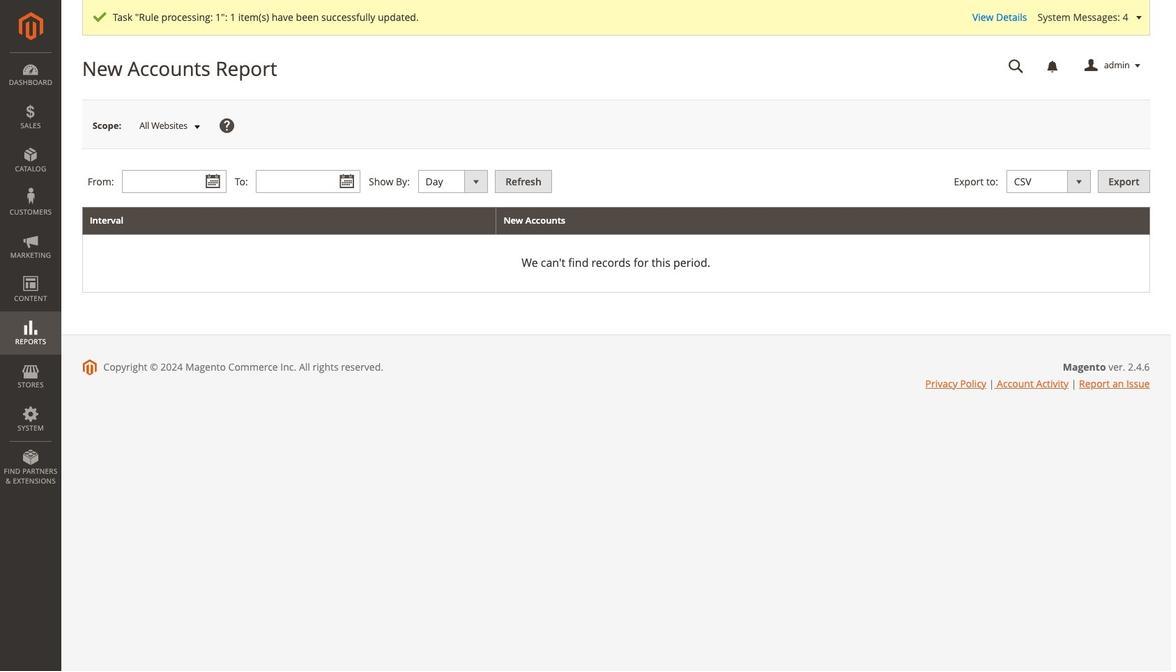 Task type: locate. For each thing, give the bounding box(es) containing it.
magento admin panel image
[[18, 12, 43, 40]]

menu bar
[[0, 52, 61, 493]]

None text field
[[122, 170, 227, 193], [256, 170, 361, 193], [122, 170, 227, 193], [256, 170, 361, 193]]



